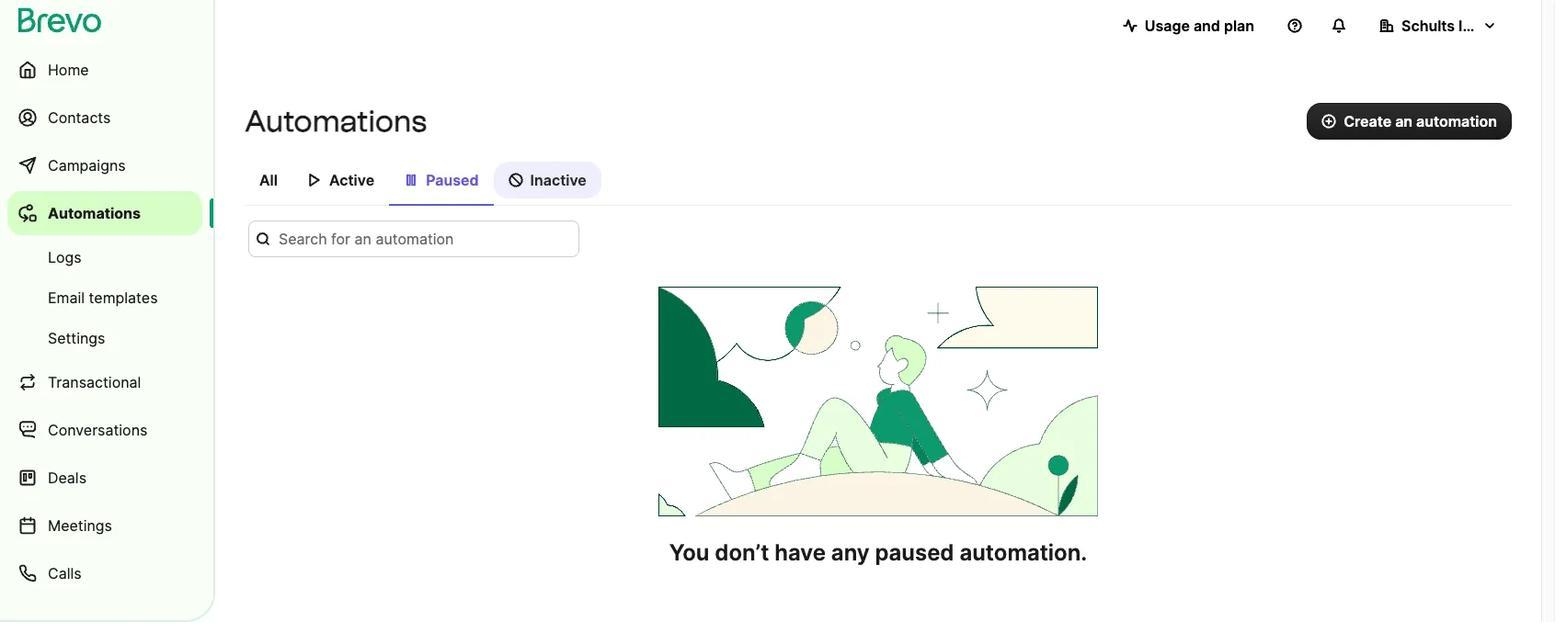 Task type: locate. For each thing, give the bounding box(es) containing it.
dxrbf image inside inactive link
[[508, 173, 523, 188]]

contacts link
[[7, 96, 202, 140]]

dxrbf image
[[307, 173, 322, 188], [508, 173, 523, 188]]

dxrbf image inside active link
[[307, 173, 322, 188]]

0 vertical spatial automations
[[245, 104, 427, 139]]

all
[[259, 171, 278, 190]]

inactive link
[[494, 162, 602, 204]]

dxrbf image left active
[[307, 173, 322, 188]]

0 horizontal spatial dxrbf image
[[307, 173, 322, 188]]

calls
[[48, 565, 82, 583]]

transactional link
[[7, 361, 202, 405]]

2 dxrbf image from the left
[[508, 173, 523, 188]]

conversations
[[48, 421, 148, 440]]

dxrbf image left inactive
[[508, 173, 523, 188]]

an
[[1396, 112, 1413, 131]]

inc
[[1459, 17, 1481, 35]]

1 vertical spatial automations
[[48, 204, 141, 223]]

automations
[[245, 104, 427, 139], [48, 204, 141, 223]]

any
[[832, 540, 870, 567]]

dxrbf image for active
[[307, 173, 322, 188]]

paused
[[426, 171, 479, 190]]

1 horizontal spatial dxrbf image
[[508, 173, 523, 188]]

logs link
[[7, 239, 202, 276]]

calls link
[[7, 552, 202, 596]]

don't
[[715, 540, 769, 567]]

templates
[[89, 289, 158, 307]]

paused
[[875, 540, 955, 567]]

automations up active
[[245, 104, 427, 139]]

tab list
[[245, 162, 1513, 206]]

logs
[[48, 248, 82, 267]]

have
[[775, 540, 826, 567]]

deals link
[[7, 456, 202, 501]]

1 dxrbf image from the left
[[307, 173, 322, 188]]

you don't have any paused automation. tab panel
[[245, 221, 1513, 569]]

dxrbf image for inactive
[[508, 173, 523, 188]]

inactive
[[530, 171, 587, 190]]

all link
[[245, 162, 293, 204]]

conversations link
[[7, 409, 202, 453]]

usage
[[1145, 17, 1190, 35]]

automations up 'logs' link
[[48, 204, 141, 223]]

dxrbf image
[[404, 173, 419, 188]]



Task type: describe. For each thing, give the bounding box(es) containing it.
1 horizontal spatial automations
[[245, 104, 427, 139]]

create an automation button
[[1308, 103, 1513, 140]]

usage and plan button
[[1108, 7, 1270, 44]]

schults inc
[[1402, 17, 1481, 35]]

settings link
[[7, 320, 202, 357]]

active link
[[293, 162, 389, 204]]

you don't have any paused automation.
[[669, 540, 1088, 567]]

meetings
[[48, 517, 112, 535]]

automation
[[1417, 112, 1498, 131]]

home link
[[7, 48, 202, 92]]

email templates
[[48, 289, 158, 307]]

automation.
[[960, 540, 1088, 567]]

0 horizontal spatial automations
[[48, 204, 141, 223]]

transactional
[[48, 374, 141, 392]]

schults inc button
[[1365, 7, 1513, 44]]

you
[[669, 540, 710, 567]]

plan
[[1224, 17, 1255, 35]]

tab list containing all
[[245, 162, 1513, 206]]

active
[[329, 171, 375, 190]]

email
[[48, 289, 85, 307]]

create
[[1344, 112, 1392, 131]]

campaigns link
[[7, 144, 202, 188]]

schults
[[1402, 17, 1456, 35]]

usage and plan
[[1145, 17, 1255, 35]]

campaigns
[[48, 156, 126, 175]]

settings
[[48, 329, 105, 348]]

and
[[1194, 17, 1221, 35]]

create an automation
[[1344, 112, 1498, 131]]

contacts
[[48, 109, 111, 127]]

email templates link
[[7, 280, 202, 316]]

home
[[48, 61, 89, 79]]

meetings link
[[7, 504, 202, 548]]

deals
[[48, 469, 86, 488]]

automations link
[[7, 191, 202, 236]]

paused link
[[389, 162, 494, 206]]

workflow-list-search-input search field
[[248, 221, 580, 258]]



Task type: vqa. For each thing, say whether or not it's contained in the screenshot.
first 0% from the right
no



